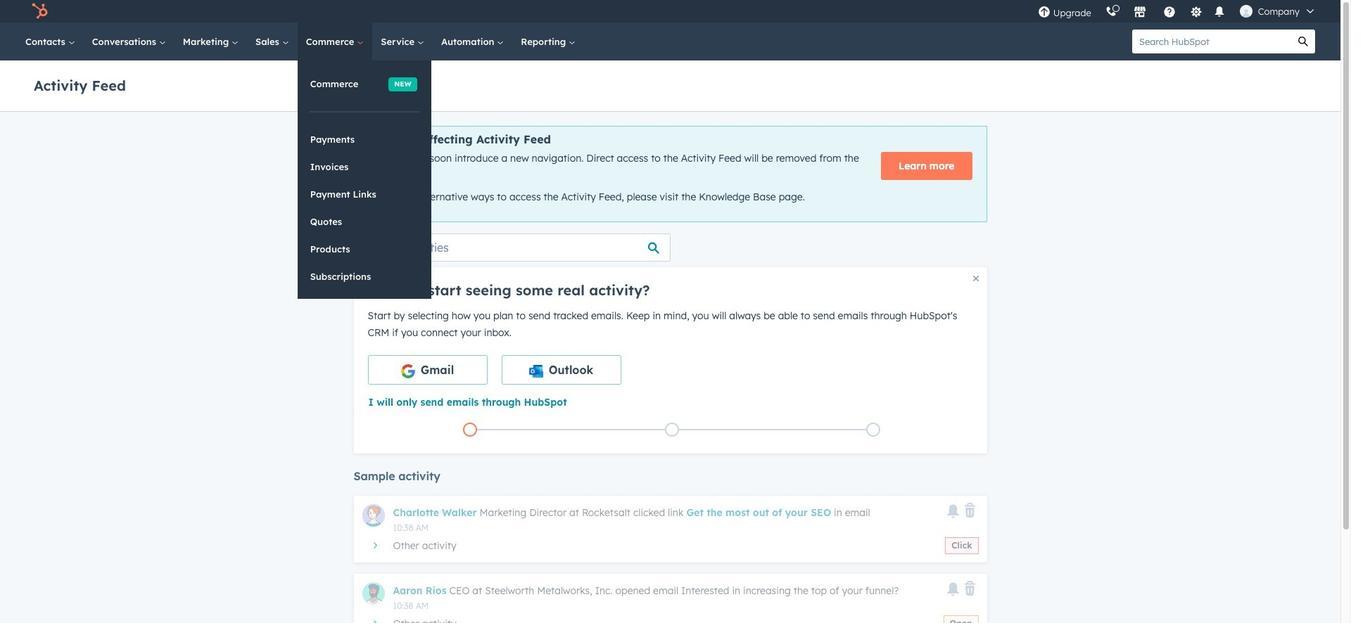Task type: vqa. For each thing, say whether or not it's contained in the screenshot.
top Import
no



Task type: describe. For each thing, give the bounding box(es) containing it.
Search HubSpot search field
[[1133, 30, 1292, 53]]

marketplaces image
[[1134, 6, 1147, 19]]

commerce menu
[[298, 61, 431, 299]]

Search activities search field
[[354, 234, 670, 262]]

close image
[[973, 276, 979, 281]]

jacob simon image
[[1240, 5, 1253, 18]]

onboarding.steps.finalstep.title image
[[870, 427, 877, 435]]



Task type: locate. For each thing, give the bounding box(es) containing it.
onboarding.steps.sendtrackedemailingmail.title image
[[668, 427, 675, 435]]

menu
[[1031, 0, 1324, 23]]

None checkbox
[[368, 355, 487, 385], [502, 355, 621, 385], [368, 355, 487, 385], [502, 355, 621, 385]]

list
[[369, 420, 975, 440]]



